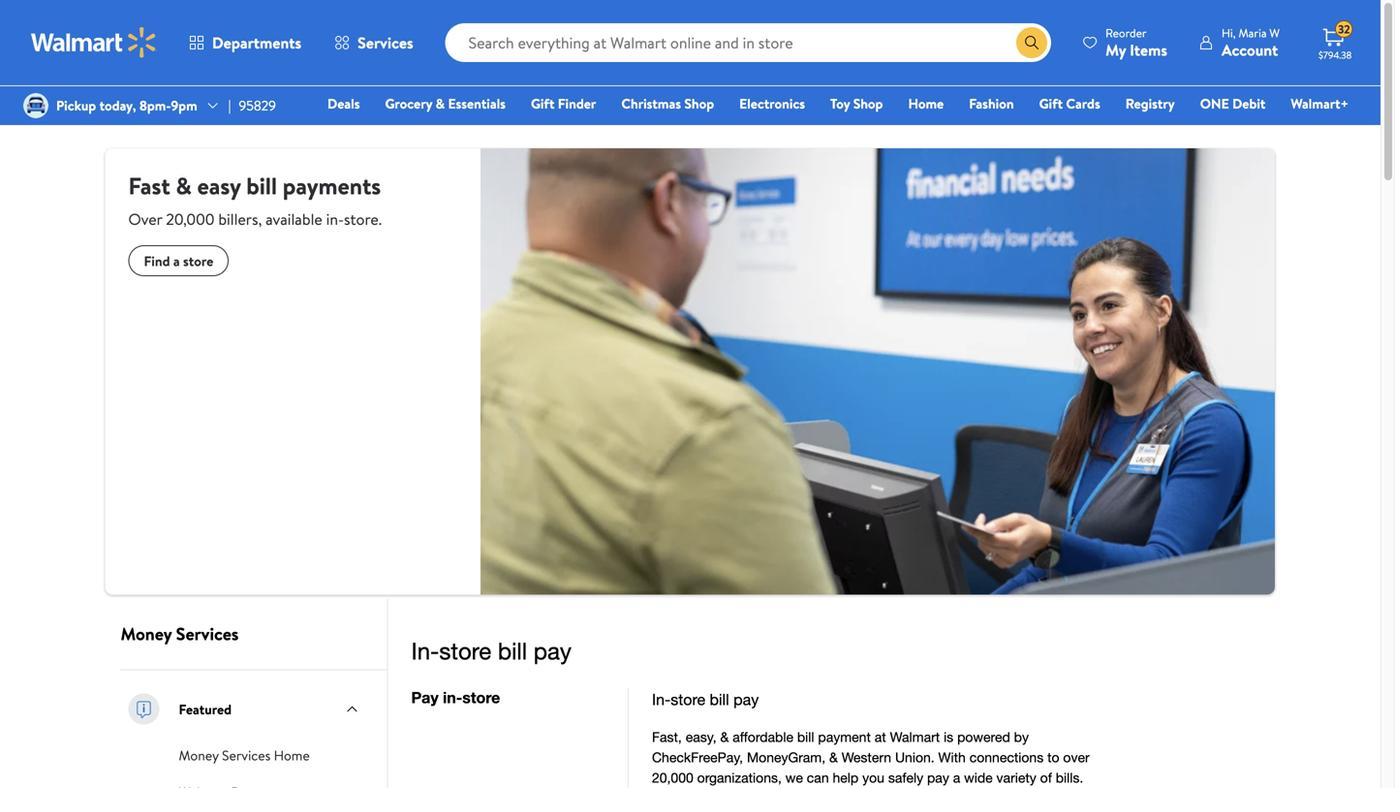 Task type: describe. For each thing, give the bounding box(es) containing it.
money for money services
[[121, 622, 172, 646]]

one
[[1201, 94, 1230, 113]]

featured image
[[125, 690, 163, 729]]

easy
[[197, 170, 241, 202]]

featured
[[179, 700, 232, 719]]

registry
[[1126, 94, 1176, 113]]

walmart image
[[31, 27, 157, 58]]

gift cards
[[1040, 94, 1101, 113]]

money services home
[[179, 746, 310, 765]]

christmas shop
[[622, 94, 715, 113]]

shop for toy shop
[[854, 94, 884, 113]]

toy shop link
[[822, 93, 892, 114]]

grocery
[[385, 94, 433, 113]]

money for money services home
[[179, 746, 219, 765]]

services inside "popup button"
[[358, 32, 414, 53]]

Walmart Site-Wide search field
[[446, 23, 1052, 62]]

32
[[1339, 21, 1351, 38]]

registry link
[[1117, 93, 1184, 114]]

0 horizontal spatial home
[[274, 746, 310, 765]]

hi,
[[1222, 25, 1237, 41]]

available
[[266, 208, 323, 230]]

|
[[228, 96, 231, 115]]

fast & easy bill payments over 20,000 billers, available in-store.
[[128, 170, 382, 230]]

toy shop
[[831, 94, 884, 113]]

$794.38
[[1319, 48, 1353, 62]]

home inside "link"
[[909, 94, 944, 113]]

christmas shop link
[[613, 93, 723, 114]]

money services home link
[[179, 744, 310, 765]]

one debit
[[1201, 94, 1266, 113]]

payments
[[283, 170, 381, 202]]

walmart+
[[1292, 94, 1349, 113]]

20,000
[[166, 208, 215, 230]]

debit
[[1233, 94, 1266, 113]]

reorder
[[1106, 25, 1147, 41]]

find a store
[[144, 251, 213, 270]]

grocery & essentials
[[385, 94, 506, 113]]

services for money services
[[176, 622, 239, 646]]

money services
[[121, 622, 239, 646]]

home link
[[900, 93, 953, 114]]

pickup
[[56, 96, 96, 115]]

cards
[[1067, 94, 1101, 113]]



Task type: locate. For each thing, give the bounding box(es) containing it.
1 vertical spatial money
[[179, 746, 219, 765]]

shop right christmas
[[685, 94, 715, 113]]

shop right toy
[[854, 94, 884, 113]]

Search search field
[[446, 23, 1052, 62]]

1 horizontal spatial money
[[179, 746, 219, 765]]

walmart+ link
[[1283, 93, 1358, 114]]

gift finder link
[[522, 93, 605, 114]]

toy
[[831, 94, 850, 113]]

finder
[[558, 94, 596, 113]]

gift left cards
[[1040, 94, 1063, 113]]

0 horizontal spatial money
[[121, 622, 172, 646]]

 image
[[23, 93, 48, 118]]

fast
[[128, 170, 170, 202]]

1 horizontal spatial home
[[909, 94, 944, 113]]

gift left finder
[[531, 94, 555, 113]]

& up 20,000
[[176, 170, 192, 202]]

a
[[173, 251, 180, 270]]

95829
[[239, 96, 276, 115]]

w
[[1270, 25, 1281, 41]]

0 vertical spatial &
[[436, 94, 445, 113]]

grocery & essentials link
[[377, 93, 515, 114]]

today,
[[99, 96, 136, 115]]

0 vertical spatial money
[[121, 622, 172, 646]]

shop for christmas shop
[[685, 94, 715, 113]]

8pm-
[[139, 96, 171, 115]]

my
[[1106, 39, 1127, 61]]

in-
[[326, 208, 344, 230]]

deals
[[328, 94, 360, 113]]

one debit link
[[1192, 93, 1275, 114]]

items
[[1130, 39, 1168, 61]]

gift cards link
[[1031, 93, 1110, 114]]

1 shop from the left
[[685, 94, 715, 113]]

over
[[128, 208, 162, 230]]

1 vertical spatial &
[[176, 170, 192, 202]]

| 95829
[[228, 96, 276, 115]]

0 horizontal spatial gift
[[531, 94, 555, 113]]

deals link
[[319, 93, 369, 114]]

account
[[1222, 39, 1279, 61]]

search icon image
[[1025, 35, 1040, 50]]

1 horizontal spatial &
[[436, 94, 445, 113]]

pickup today, 8pm-9pm
[[56, 96, 197, 115]]

& right "grocery" at the left top of page
[[436, 94, 445, 113]]

2 vertical spatial services
[[222, 746, 271, 765]]

electronics link
[[731, 93, 814, 114]]

2 gift from the left
[[1040, 94, 1063, 113]]

christmas
[[622, 94, 681, 113]]

gift for gift finder
[[531, 94, 555, 113]]

electronics
[[740, 94, 806, 113]]

store.
[[344, 208, 382, 230]]

essentials
[[448, 94, 506, 113]]

services up "grocery" at the left top of page
[[358, 32, 414, 53]]

find a store link
[[128, 245, 229, 276]]

bill
[[246, 170, 277, 202]]

services button
[[318, 19, 430, 66]]

maria
[[1239, 25, 1267, 41]]

reorder my items
[[1106, 25, 1168, 61]]

gift for gift cards
[[1040, 94, 1063, 113]]

home
[[909, 94, 944, 113], [274, 746, 310, 765]]

billers,
[[218, 208, 262, 230]]

2 shop from the left
[[854, 94, 884, 113]]

services up featured
[[176, 622, 239, 646]]

& inside grocery & essentials link
[[436, 94, 445, 113]]

0 vertical spatial services
[[358, 32, 414, 53]]

shop
[[685, 94, 715, 113], [854, 94, 884, 113]]

1 horizontal spatial gift
[[1040, 94, 1063, 113]]

find
[[144, 251, 170, 270]]

departments button
[[173, 19, 318, 66]]

& for fast
[[176, 170, 192, 202]]

& inside the fast & easy bill payments over 20,000 billers, available in-store.
[[176, 170, 192, 202]]

services
[[358, 32, 414, 53], [176, 622, 239, 646], [222, 746, 271, 765]]

1 vertical spatial home
[[274, 746, 310, 765]]

& for grocery
[[436, 94, 445, 113]]

fashion link
[[961, 93, 1023, 114]]

departments
[[212, 32, 302, 53]]

services down featured
[[222, 746, 271, 765]]

0 vertical spatial home
[[909, 94, 944, 113]]

money
[[121, 622, 172, 646], [179, 746, 219, 765]]

fashion
[[970, 94, 1015, 113]]

money down featured
[[179, 746, 219, 765]]

gift
[[531, 94, 555, 113], [1040, 94, 1063, 113]]

1 gift from the left
[[531, 94, 555, 113]]

0 horizontal spatial shop
[[685, 94, 715, 113]]

9pm
[[171, 96, 197, 115]]

&
[[436, 94, 445, 113], [176, 170, 192, 202]]

0 horizontal spatial &
[[176, 170, 192, 202]]

gift finder
[[531, 94, 596, 113]]

money up featured icon
[[121, 622, 172, 646]]

1 horizontal spatial shop
[[854, 94, 884, 113]]

hi, maria w account
[[1222, 25, 1281, 61]]

services for money services home
[[222, 746, 271, 765]]

1 vertical spatial services
[[176, 622, 239, 646]]

store
[[183, 251, 213, 270]]



Task type: vqa. For each thing, say whether or not it's contained in the screenshot.
bottom &
yes



